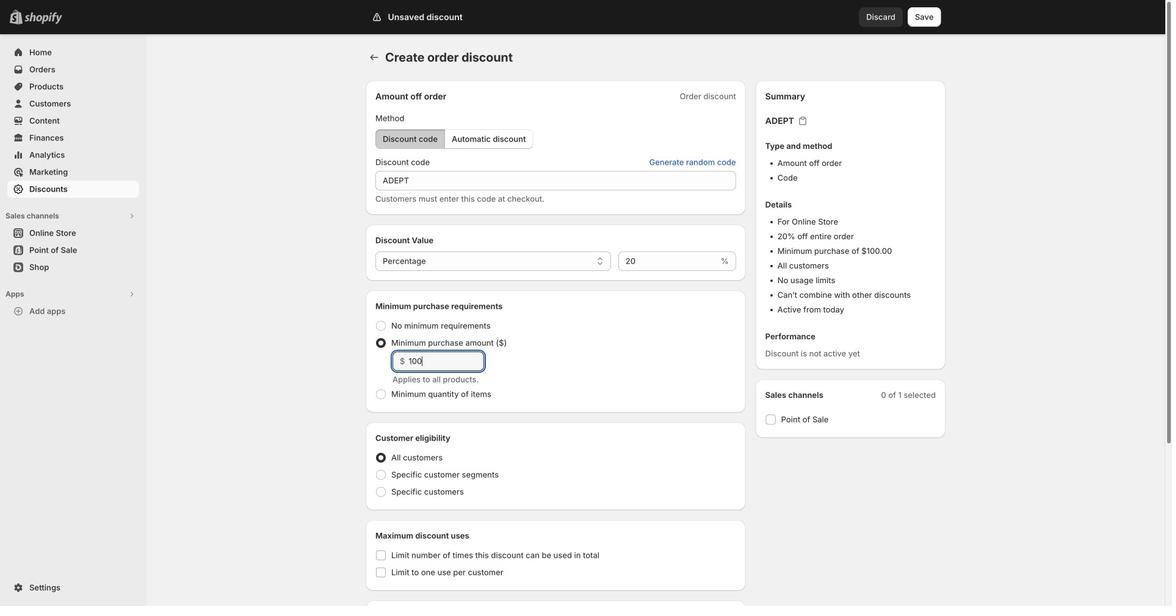 Task type: describe. For each thing, give the bounding box(es) containing it.
shopify image
[[24, 12, 62, 24]]



Task type: locate. For each thing, give the bounding box(es) containing it.
None text field
[[618, 252, 719, 271]]

None text field
[[376, 171, 736, 191]]

0.00 text field
[[409, 352, 484, 371]]



Task type: vqa. For each thing, say whether or not it's contained in the screenshot.
YYYY-MM-DD text box
no



